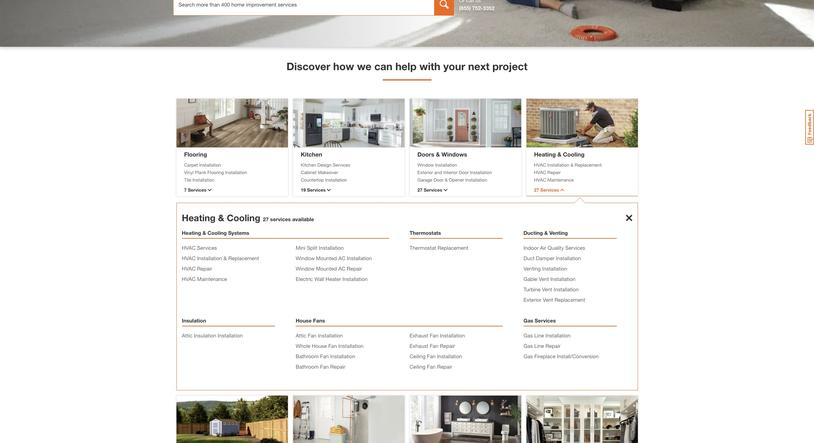 Task type: locate. For each thing, give the bounding box(es) containing it.
gas for gas line installation
[[524, 333, 533, 339]]

ceiling up ceiling fan repair at right
[[410, 354, 426, 360]]

carpet
[[184, 162, 198, 168]]

exhaust fan installation
[[410, 333, 465, 339]]

2 gas from the top
[[524, 333, 533, 339]]

bathroom down whole
[[296, 354, 319, 360]]

1 vertical spatial house
[[312, 343, 327, 349]]

heating & cooling link up heating & cooling systems
[[182, 213, 261, 223]]

gable vent installation
[[524, 276, 576, 282]]

vent down gable vent installation
[[543, 287, 553, 293]]

opener
[[449, 177, 464, 183]]

window down "doors"
[[418, 162, 434, 168]]

& inside window installation exterior and interior door installation garage door & opener installation
[[445, 177, 448, 183]]

27 services button down garage door & opener installation link
[[418, 187, 514, 194]]

hvac repair
[[182, 266, 212, 272]]

wall
[[315, 276, 324, 282]]

0 vertical spatial maintenance
[[548, 177, 574, 183]]

2 mounted from the top
[[316, 266, 337, 272]]

services right quality on the bottom right
[[566, 245, 586, 251]]

window installation link
[[418, 162, 514, 168]]

2 bathroom from the top
[[296, 364, 319, 370]]

0 horizontal spatial 27 services button
[[418, 187, 514, 194]]

27 inside heating & cooling 27 services available
[[263, 216, 269, 223]]

kitchen
[[301, 151, 323, 158], [301, 162, 317, 168]]

0 vertical spatial mounted
[[316, 255, 337, 262]]

repair down gas line installation link
[[546, 343, 561, 349]]

maintenance down hvac repair
[[197, 276, 227, 282]]

3 gas from the top
[[524, 343, 533, 349]]

0 horizontal spatial 27 services
[[418, 187, 443, 193]]

cabinet makeover link
[[301, 169, 397, 176]]

thermostat replacement link
[[410, 245, 469, 251]]

window for window mounted ac installation
[[296, 255, 315, 262]]

(855) 752-3352
[[459, 5, 495, 11]]

exterior vent replacement
[[524, 297, 586, 303]]

& right "doors"
[[436, 151, 440, 158]]

mounted for repair
[[316, 266, 337, 272]]

fan up exhaust fan repair
[[430, 333, 439, 339]]

countertop
[[301, 177, 324, 183]]

0 vertical spatial window
[[418, 162, 434, 168]]

0 horizontal spatial heating & cooling link
[[182, 213, 261, 223]]

heating up heating & cooling systems
[[182, 213, 216, 223]]

ac for installation
[[339, 255, 346, 262]]

1 vertical spatial mounted
[[316, 266, 337, 272]]

exhaust
[[410, 333, 429, 339], [410, 343, 429, 349]]

fan up bathroom fan repair
[[320, 354, 329, 360]]

1 horizontal spatial exterior
[[524, 297, 542, 303]]

2 ac from the top
[[339, 266, 346, 272]]

0 horizontal spatial 27
[[263, 216, 269, 223]]

1 line from the top
[[535, 333, 545, 339]]

exhaust fan repair link
[[410, 343, 455, 349]]

gas up gas line installation at the bottom right
[[524, 318, 534, 324]]

1 vertical spatial vent
[[543, 287, 553, 293]]

line up the 'gas line repair'
[[535, 333, 545, 339]]

0 vertical spatial ceiling
[[410, 354, 426, 360]]

services inside kitchen design services cabinet makeover countertop installation
[[333, 162, 351, 168]]

27 services down garage
[[418, 187, 443, 193]]

ceiling fan installation link
[[410, 354, 463, 360]]

window installation exterior and interior door installation garage door & opener installation
[[418, 162, 492, 183]]

replacement
[[575, 162, 602, 168], [438, 245, 469, 251], [229, 255, 259, 262], [555, 297, 586, 303]]

exhaust up ceiling fan installation link
[[410, 343, 429, 349]]

window mounted ac repair
[[296, 266, 362, 272]]

attic
[[182, 333, 193, 339], [296, 333, 307, 339]]

windows
[[442, 151, 468, 158]]

maintenance inside hvac installation & replacement hvac repair hvac maintenance
[[548, 177, 574, 183]]

1 bathroom from the top
[[296, 354, 319, 360]]

exterior up garage
[[418, 170, 434, 175]]

1 horizontal spatial 27 services button
[[535, 187, 631, 194]]

3352
[[483, 5, 495, 11]]

27 services button down hvac installation & replacement hvac repair hvac maintenance at top
[[535, 187, 631, 194]]

heating for heating & cooling systems
[[182, 230, 201, 236]]

0 vertical spatial heating & cooling link
[[535, 151, 585, 158]]

ceiling down 'ceiling fan installation'
[[410, 364, 426, 370]]

heating up hvac services on the left of the page
[[182, 230, 201, 236]]

kitchen up design
[[301, 151, 323, 158]]

flooring right plank
[[208, 170, 224, 175]]

repair down heating & cooling
[[548, 170, 561, 175]]

1 vertical spatial cooling
[[227, 213, 261, 223]]

7
[[184, 187, 187, 193]]

services inside button
[[307, 187, 326, 193]]

can
[[375, 60, 393, 73]]

bathroom
[[296, 354, 319, 360], [296, 364, 319, 370]]

hvac for hvac services
[[182, 245, 196, 251]]

exterior down turbine
[[524, 297, 542, 303]]

vent for gable
[[539, 276, 550, 282]]

we
[[357, 60, 372, 73]]

27 services button
[[418, 187, 514, 194], [535, 187, 631, 194]]

kitchen up the cabinet
[[301, 162, 317, 168]]

exhaust for exhaust fan installation
[[410, 333, 429, 339]]

services inside button
[[188, 187, 207, 193]]

repair up the hvac maintenance
[[197, 266, 212, 272]]

cabinet
[[301, 170, 317, 175]]

vinyl
[[184, 170, 194, 175]]

exhaust up exhaust fan repair link at the bottom of page
[[410, 333, 429, 339]]

0 vertical spatial heating
[[535, 151, 556, 158]]

0 vertical spatial line
[[535, 333, 545, 339]]

installation inside kitchen design services cabinet makeover countertop installation
[[325, 177, 347, 183]]

ac
[[339, 255, 346, 262], [339, 266, 346, 272]]

heating & cooling link up hvac installation & replacement hvac repair hvac maintenance at top
[[535, 151, 585, 158]]

fan up whole
[[308, 333, 317, 339]]

1 horizontal spatial house
[[312, 343, 327, 349]]

hvac services
[[182, 245, 217, 251]]

window inside window installation exterior and interior door installation garage door & opener installation
[[418, 162, 434, 168]]

fan for exhaust fan installation
[[430, 333, 439, 339]]

vent down venting installation link
[[539, 276, 550, 282]]

fan up ceiling fan installation link
[[430, 343, 439, 349]]

line for installation
[[535, 333, 545, 339]]

0 vertical spatial kitchen
[[301, 151, 323, 158]]

house left fans
[[296, 318, 312, 324]]

1 horizontal spatial hvac maintenance link
[[535, 176, 631, 183]]

2 vertical spatial cooling
[[208, 230, 227, 236]]

1 vertical spatial venting
[[524, 266, 541, 272]]

electric
[[296, 276, 313, 282]]

2 attic from the left
[[296, 333, 307, 339]]

gable vent installation link
[[524, 276, 576, 282]]

vent
[[539, 276, 550, 282], [543, 287, 553, 293], [543, 297, 554, 303]]

door up garage door & opener installation link
[[459, 170, 469, 175]]

ac down window mounted ac installation
[[339, 266, 346, 272]]

line up fireplace
[[535, 343, 545, 349]]

1 horizontal spatial attic
[[296, 333, 307, 339]]

fan for bathroom fan repair
[[320, 364, 329, 370]]

& up heating & cooling systems
[[218, 213, 225, 223]]

discover how we can help with your next project
[[287, 60, 528, 73]]

fan for ceiling fan installation
[[427, 354, 436, 360]]

gas left fireplace
[[524, 354, 533, 360]]

electric wall heater installation link
[[296, 276, 368, 282]]

gas down gas line installation at the bottom right
[[524, 343, 533, 349]]

1 vertical spatial insulation
[[194, 333, 216, 339]]

whole house fan installation link
[[296, 343, 364, 349]]

& down heating & cooling
[[571, 162, 574, 168]]

0 horizontal spatial hvac installation & replacement link
[[182, 255, 259, 262]]

house fans
[[296, 318, 325, 324]]

2 vertical spatial vent
[[543, 297, 554, 303]]

window for window installation exterior and interior door installation garage door & opener installation
[[418, 162, 434, 168]]

27 services for heating
[[535, 187, 560, 193]]

2 kitchen from the top
[[301, 162, 317, 168]]

indoor air quality services
[[524, 245, 586, 251]]

window up electric
[[296, 266, 315, 272]]

bathroom fan repair
[[296, 364, 346, 370]]

0 vertical spatial hvac maintenance link
[[535, 176, 631, 183]]

door down and
[[434, 177, 444, 183]]

0 horizontal spatial maintenance
[[197, 276, 227, 282]]

gas up gas line repair link
[[524, 333, 533, 339]]

27 services button for doors & windows
[[418, 187, 514, 194]]

duct damper installation link
[[524, 255, 582, 262]]

hvac installation & replacement link down heating & cooling
[[535, 162, 631, 168]]

hvac installation & replacement link
[[535, 162, 631, 168], [182, 255, 259, 262]]

thermostat replacement
[[410, 245, 469, 251]]

&
[[436, 151, 440, 158], [558, 151, 562, 158], [571, 162, 574, 168], [445, 177, 448, 183], [218, 213, 225, 223], [203, 230, 206, 236], [545, 230, 548, 236], [224, 255, 227, 262]]

1 vertical spatial hvac maintenance link
[[182, 276, 227, 282]]

1 vertical spatial heating & cooling link
[[182, 213, 261, 223]]

and
[[435, 170, 442, 175]]

exterior
[[418, 170, 434, 175], [524, 297, 542, 303]]

services down countertop
[[307, 187, 326, 193]]

1 horizontal spatial heating & cooling link
[[535, 151, 585, 158]]

window
[[418, 162, 434, 168], [296, 255, 315, 262], [296, 266, 315, 272]]

house down attic fan installation
[[312, 343, 327, 349]]

maintenance
[[548, 177, 574, 183], [197, 276, 227, 282]]

0 vertical spatial bathroom
[[296, 354, 319, 360]]

27 services down hvac installation & replacement hvac repair hvac maintenance at top
[[535, 187, 560, 193]]

heating up hvac installation & replacement hvac repair hvac maintenance at top
[[535, 151, 556, 158]]

0 horizontal spatial flooring
[[184, 151, 207, 158]]

house
[[296, 318, 312, 324], [312, 343, 327, 349]]

1 vertical spatial window
[[296, 255, 315, 262]]

& inside hvac installation & replacement hvac repair hvac maintenance
[[571, 162, 574, 168]]

fan up ceiling fan repair at right
[[427, 354, 436, 360]]

bathroom down bathroom fan installation
[[296, 364, 319, 370]]

1 gas from the top
[[524, 318, 534, 324]]

help
[[396, 60, 417, 73]]

hvac maintenance link
[[535, 176, 631, 183], [182, 276, 227, 282]]

1 vertical spatial line
[[535, 343, 545, 349]]

0 horizontal spatial attic
[[182, 333, 193, 339]]

2 horizontal spatial 27
[[535, 187, 540, 193]]

flooring
[[184, 151, 207, 158], [208, 170, 224, 175]]

1 vertical spatial exhaust
[[410, 343, 429, 349]]

0 horizontal spatial door
[[434, 177, 444, 183]]

repair down exhaust fan installation link
[[440, 343, 455, 349]]

2 27 services from the left
[[535, 187, 560, 193]]

cooling left systems
[[208, 230, 227, 236]]

services right 7
[[188, 187, 207, 193]]

hvac for hvac installation & replacement
[[182, 255, 196, 262]]

1 horizontal spatial hvac repair link
[[535, 169, 631, 176]]

0 vertical spatial cooling
[[564, 151, 585, 158]]

1 horizontal spatial hvac installation & replacement link
[[535, 162, 631, 168]]

bathroom fan installation link
[[296, 354, 356, 360]]

fan down 'ceiling fan installation'
[[427, 364, 436, 370]]

cooling for heating & cooling
[[564, 151, 585, 158]]

window down the mini
[[296, 255, 315, 262]]

1 ceiling from the top
[[410, 354, 426, 360]]

gas fireplace install/conversion
[[524, 354, 599, 360]]

2 vertical spatial window
[[296, 266, 315, 272]]

hvac installation & replacement
[[182, 255, 259, 262]]

gas for gas fireplace install/conversion
[[524, 354, 533, 360]]

venting
[[550, 230, 568, 236], [524, 266, 541, 272]]

cooling
[[564, 151, 585, 158], [227, 213, 261, 223], [208, 230, 227, 236]]

2 27 services button from the left
[[535, 187, 631, 194]]

0 vertical spatial insulation
[[182, 318, 206, 324]]

0 vertical spatial house
[[296, 318, 312, 324]]

1 27 services button from the left
[[418, 187, 514, 194]]

doors & windows link
[[418, 151, 468, 158]]

1 horizontal spatial venting
[[550, 230, 568, 236]]

0 vertical spatial ac
[[339, 255, 346, 262]]

4 gas from the top
[[524, 354, 533, 360]]

2 exhaust from the top
[[410, 343, 429, 349]]

& down interior
[[445, 177, 448, 183]]

venting up gable
[[524, 266, 541, 272]]

1 attic from the left
[[182, 333, 193, 339]]

(855) 752-3352 link
[[459, 5, 495, 11]]

cooling up hvac installation & replacement hvac repair hvac maintenance at top
[[564, 151, 585, 158]]

hvac installation & replacement link down hvac services on the left of the page
[[182, 255, 259, 262]]

kitchen inside kitchen design services cabinet makeover countertop installation
[[301, 162, 317, 168]]

1 vertical spatial ceiling
[[410, 364, 426, 370]]

0 horizontal spatial venting
[[524, 266, 541, 272]]

carpet installation link
[[184, 162, 280, 168]]

garage door & opener installation link
[[418, 176, 514, 183]]

vent for exterior
[[543, 297, 554, 303]]

1 horizontal spatial flooring
[[208, 170, 224, 175]]

2 line from the top
[[535, 343, 545, 349]]

maintenance down heating & cooling
[[548, 177, 574, 183]]

2 vertical spatial heating
[[182, 230, 201, 236]]

cooling up systems
[[227, 213, 261, 223]]

hvac installation & replacement hvac repair hvac maintenance
[[535, 162, 602, 183]]

ac up window mounted ac repair link
[[339, 255, 346, 262]]

repair
[[548, 170, 561, 175], [197, 266, 212, 272], [347, 266, 362, 272], [440, 343, 455, 349], [546, 343, 561, 349], [331, 364, 346, 370], [438, 364, 453, 370]]

fan
[[308, 333, 317, 339], [430, 333, 439, 339], [329, 343, 337, 349], [430, 343, 439, 349], [320, 354, 329, 360], [427, 354, 436, 360], [320, 364, 329, 370], [427, 364, 436, 370]]

0 vertical spatial venting
[[550, 230, 568, 236]]

hvac for hvac maintenance
[[182, 276, 196, 282]]

0 vertical spatial vent
[[539, 276, 550, 282]]

7 services button
[[184, 187, 280, 194]]

0 vertical spatial exterior
[[418, 170, 434, 175]]

27 for heating
[[535, 187, 540, 193]]

mounted up electric wall heater installation
[[316, 266, 337, 272]]

1 vertical spatial maintenance
[[197, 276, 227, 282]]

services up hvac installation & replacement
[[197, 245, 217, 251]]

1 ac from the top
[[339, 255, 346, 262]]

1 vertical spatial heating
[[182, 213, 216, 223]]

cooling for heating & cooling systems
[[208, 230, 227, 236]]

1 horizontal spatial 27
[[418, 187, 423, 193]]

flooring inside carpet installation vinyl plank flooring installation tile installation
[[208, 170, 224, 175]]

how
[[334, 60, 355, 73]]

services down hvac installation & replacement hvac repair hvac maintenance at top
[[541, 187, 560, 193]]

feedback link image
[[806, 110, 815, 145]]

1 vertical spatial hvac repair link
[[182, 266, 212, 272]]

1 vertical spatial bathroom
[[296, 364, 319, 370]]

1 vertical spatial kitchen
[[301, 162, 317, 168]]

1 mounted from the top
[[316, 255, 337, 262]]

doors & windows
[[418, 151, 468, 158]]

bathroom for bathroom fan repair
[[296, 364, 319, 370]]

0 horizontal spatial exterior
[[418, 170, 434, 175]]

1 vertical spatial ac
[[339, 266, 346, 272]]

flooring up the carpet
[[184, 151, 207, 158]]

0 vertical spatial exhaust
[[410, 333, 429, 339]]

hvac for hvac installation & replacement hvac repair hvac maintenance
[[535, 162, 547, 168]]

next
[[469, 60, 490, 73]]

repair down window mounted ac installation link
[[347, 266, 362, 272]]

venting up quality on the bottom right
[[550, 230, 568, 236]]

1 horizontal spatial door
[[459, 170, 469, 175]]

replacement down heating & cooling
[[575, 162, 602, 168]]

duct damper installation
[[524, 255, 582, 262]]

hvac repair link down heating & cooling
[[535, 169, 631, 176]]

air
[[541, 245, 547, 251]]

1 vertical spatial flooring
[[208, 170, 224, 175]]

project
[[493, 60, 528, 73]]

mounted up window mounted ac repair link
[[316, 255, 337, 262]]

& down heating & cooling systems
[[224, 255, 227, 262]]

fan down bathroom fan installation
[[320, 364, 329, 370]]

installation inside hvac installation & replacement hvac repair hvac maintenance
[[548, 162, 570, 168]]

window for window mounted ac repair
[[296, 266, 315, 272]]

1 exhaust from the top
[[410, 333, 429, 339]]

fan for ceiling fan repair
[[427, 364, 436, 370]]

services up 'cabinet makeover' link
[[333, 162, 351, 168]]

vent down turbine vent installation
[[543, 297, 554, 303]]

1 27 services from the left
[[418, 187, 443, 193]]

1 horizontal spatial 27 services
[[535, 187, 560, 193]]

1 kitchen from the top
[[301, 151, 323, 158]]

1 horizontal spatial maintenance
[[548, 177, 574, 183]]

fan for exhaust fan repair
[[430, 343, 439, 349]]

door
[[459, 170, 469, 175], [434, 177, 444, 183]]

hvac repair link up the hvac maintenance
[[182, 266, 212, 272]]

turbine vent installation link
[[524, 287, 579, 293]]

2 ceiling from the top
[[410, 364, 426, 370]]



Task type: vqa. For each thing, say whether or not it's contained in the screenshot.
Hardware
no



Task type: describe. For each thing, give the bounding box(es) containing it.
close drawer image
[[626, 215, 633, 222]]

exhaust for exhaust fan repair
[[410, 343, 429, 349]]

repair inside hvac installation & replacement hvac repair hvac maintenance
[[548, 170, 561, 175]]

ceiling for ceiling fan installation
[[410, 354, 426, 360]]

ac for repair
[[339, 266, 346, 272]]

window mounted ac installation
[[296, 255, 372, 262]]

bathroom for bathroom fan installation
[[296, 354, 319, 360]]

fireplace
[[535, 354, 556, 360]]

exterior vent replacement link
[[524, 297, 586, 303]]

0 vertical spatial hvac repair link
[[535, 169, 631, 176]]

vent for turbine
[[543, 287, 553, 293]]

0 vertical spatial door
[[459, 170, 469, 175]]

fan for attic fan installation
[[308, 333, 317, 339]]

makeover
[[318, 170, 338, 175]]

ceiling fan repair link
[[410, 364, 453, 370]]

damper
[[537, 255, 555, 262]]

exterior inside window installation exterior and interior door installation garage door & opener installation
[[418, 170, 434, 175]]

fan for bathroom fan installation
[[320, 354, 329, 360]]

1 vertical spatial hvac installation & replacement link
[[182, 255, 259, 262]]

mini
[[296, 245, 306, 251]]

duct
[[524, 255, 535, 262]]

ceiling for ceiling fan repair
[[410, 364, 426, 370]]

services down garage
[[424, 187, 443, 193]]

tile installation link
[[184, 176, 280, 183]]

install/conversion
[[558, 354, 599, 360]]

hvac for hvac repair
[[182, 266, 196, 272]]

repair down ceiling fan installation link
[[438, 364, 453, 370]]

0 horizontal spatial house
[[296, 318, 312, 324]]

thermostats
[[410, 230, 441, 236]]

gas line repair
[[524, 343, 561, 349]]

kitchen for kitchen
[[301, 151, 323, 158]]

mini split installation link
[[296, 245, 344, 251]]

attic for attic fan installation
[[296, 333, 307, 339]]

available
[[292, 216, 314, 223]]

cooling for heating & cooling 27 services available
[[227, 213, 261, 223]]

indoor air quality services link
[[524, 245, 586, 251]]

attic insulation installation link
[[182, 333, 243, 339]]

venting installation
[[524, 266, 568, 272]]

hvac maintenance
[[182, 276, 227, 282]]

design
[[318, 162, 332, 168]]

gas for gas services
[[524, 318, 534, 324]]

exhaust fan installation link
[[410, 333, 465, 339]]

venting installation link
[[524, 266, 568, 272]]

ceiling fan repair
[[410, 364, 453, 370]]

heating & cooling 27 services available
[[182, 213, 314, 223]]

heating & cooling systems
[[182, 230, 250, 236]]

countertop installation link
[[301, 176, 397, 183]]

carpet installation vinyl plank flooring installation tile installation
[[184, 162, 247, 183]]

ceiling fan installation
[[410, 354, 463, 360]]

1 vertical spatial door
[[434, 177, 444, 183]]

fan up "bathroom fan installation" 'link'
[[329, 343, 337, 349]]

& right 'ducting'
[[545, 230, 548, 236]]

kitchen design services cabinet makeover countertop installation
[[301, 162, 351, 183]]

1 vertical spatial exterior
[[524, 297, 542, 303]]

0 horizontal spatial hvac repair link
[[182, 266, 212, 272]]

quality
[[548, 245, 564, 251]]

with
[[420, 60, 441, 73]]

services
[[270, 216, 291, 223]]

kitchen for kitchen design services cabinet makeover countertop installation
[[301, 162, 317, 168]]

27 for doors
[[418, 187, 423, 193]]

heater
[[326, 276, 341, 282]]

0 horizontal spatial hvac maintenance link
[[182, 276, 227, 282]]

mounted for installation
[[316, 255, 337, 262]]

heating & cooling
[[535, 151, 585, 158]]

line for repair
[[535, 343, 545, 349]]

interior
[[444, 170, 458, 175]]

attic fan installation link
[[296, 333, 343, 339]]

discover
[[287, 60, 331, 73]]

fans
[[313, 318, 325, 324]]

split
[[307, 245, 318, 251]]

gas services
[[524, 318, 556, 324]]

gas line installation link
[[524, 333, 571, 339]]

gas for gas line repair
[[524, 343, 533, 349]]

heating for heating & cooling 27 services available
[[182, 213, 216, 223]]

bathroom fan installation
[[296, 354, 356, 360]]

gable
[[524, 276, 538, 282]]

27 services for doors
[[418, 187, 443, 193]]

0 vertical spatial hvac installation & replacement link
[[535, 162, 631, 168]]

window mounted ac installation link
[[296, 255, 372, 262]]

whole
[[296, 343, 311, 349]]

replacement down systems
[[229, 255, 259, 262]]

exterior and interior door installation link
[[418, 169, 514, 176]]

Search more than 400 home improvement services text field
[[173, 0, 435, 16]]

attic for attic insulation installation
[[182, 333, 193, 339]]

(855)
[[459, 5, 471, 11]]

repair down "bathroom fan installation" 'link'
[[331, 364, 346, 370]]

heating for heating & cooling
[[535, 151, 556, 158]]

7 services
[[184, 187, 207, 193]]

kitchen link
[[301, 151, 323, 158]]

indoor
[[524, 245, 539, 251]]

ducting
[[524, 230, 543, 236]]

systems
[[228, 230, 250, 236]]

garage
[[418, 177, 433, 183]]

27 services button for heating & cooling
[[535, 187, 631, 194]]

replacement inside hvac installation & replacement hvac repair hvac maintenance
[[575, 162, 602, 168]]

0 vertical spatial flooring
[[184, 151, 207, 158]]

gas fireplace install/conversion link
[[524, 354, 599, 360]]

ducting & venting
[[524, 230, 568, 236]]

replacement right thermostat
[[438, 245, 469, 251]]

19 services button
[[301, 187, 397, 194]]

plank
[[195, 170, 206, 175]]

thermostat
[[410, 245, 437, 251]]

services up gas line installation at the bottom right
[[535, 318, 556, 324]]

window mounted ac repair link
[[296, 266, 362, 272]]

whole house fan installation
[[296, 343, 364, 349]]

vinyl plank flooring installation link
[[184, 169, 280, 176]]

your
[[444, 60, 466, 73]]

& up hvac installation & replacement hvac repair hvac maintenance at top
[[558, 151, 562, 158]]

replacement down turbine vent installation link
[[555, 297, 586, 303]]

19
[[301, 187, 306, 193]]

752-
[[473, 5, 484, 11]]

attic insulation installation
[[182, 333, 243, 339]]

& up hvac services on the left of the page
[[203, 230, 206, 236]]

tile
[[184, 177, 191, 183]]

electric wall heater installation
[[296, 276, 368, 282]]

kitchen design services link
[[301, 162, 397, 168]]

exhaust fan repair
[[410, 343, 455, 349]]



